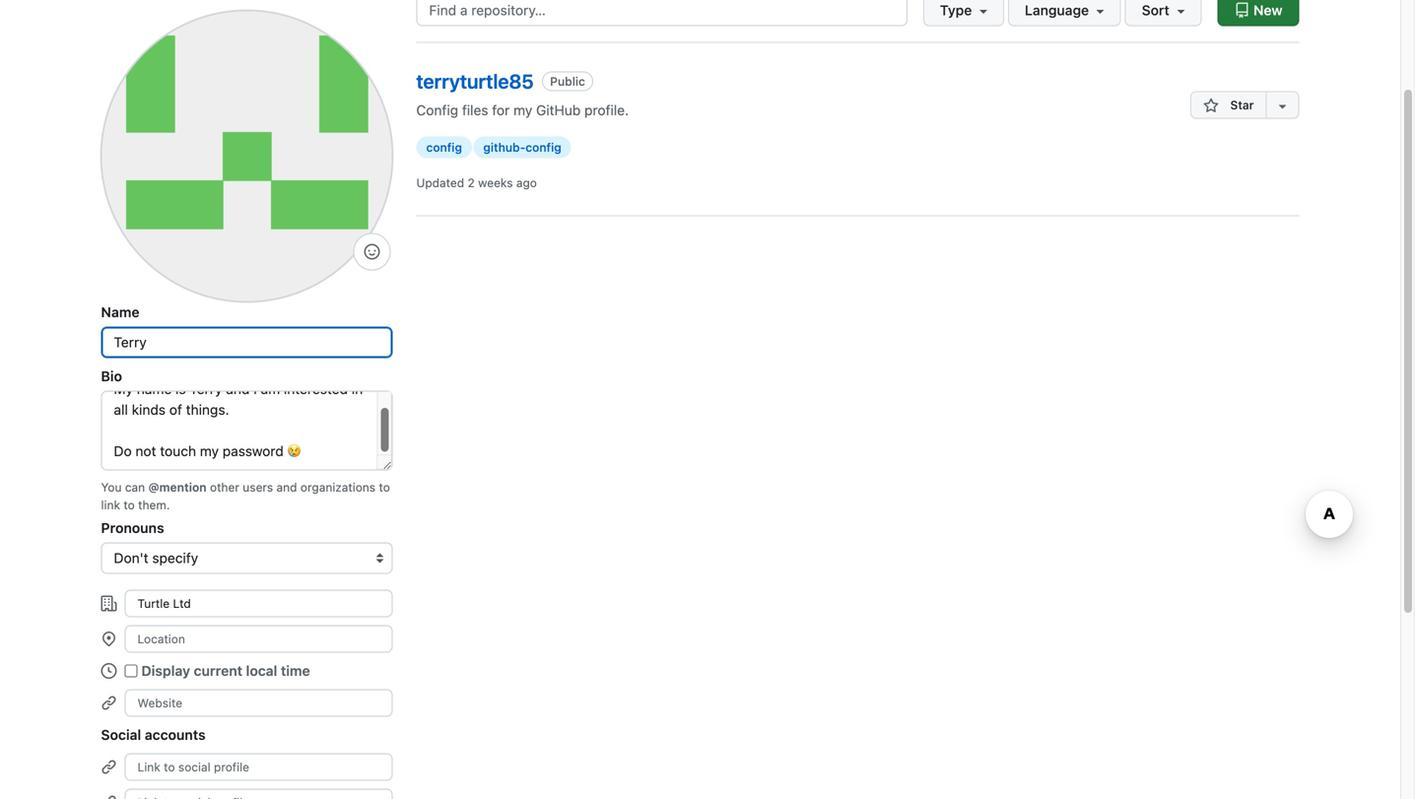 Task type: locate. For each thing, give the bounding box(es) containing it.
0 horizontal spatial to
[[124, 498, 135, 512]]

social account image
[[101, 760, 117, 775], [101, 795, 117, 800]]

my
[[514, 102, 533, 118]]

star image
[[1204, 98, 1220, 114]]

2 config from the left
[[526, 141, 562, 154]]

star button
[[1191, 91, 1267, 119]]

github-
[[484, 141, 526, 154]]

github-config link
[[474, 137, 572, 158]]

2 social account image from the top
[[101, 795, 117, 800]]

1 horizontal spatial to
[[379, 481, 390, 494]]

social account image for link to social profile text box
[[101, 795, 117, 800]]

display
[[141, 663, 190, 679]]

config up updated
[[426, 141, 462, 154]]

link
[[101, 498, 120, 512]]

0 vertical spatial to
[[379, 481, 390, 494]]

type
[[941, 2, 973, 18]]

config
[[426, 141, 462, 154], [526, 141, 562, 154]]

1 social account image from the top
[[101, 760, 117, 775]]

other users and organizations to link to them.
[[101, 481, 390, 512]]

users
[[243, 481, 273, 494]]

to right organizations
[[379, 481, 390, 494]]

config
[[417, 102, 459, 118]]

you can @mention
[[101, 481, 207, 494]]

to right link
[[124, 498, 135, 512]]

type button
[[924, 0, 1005, 26]]

Website field
[[125, 690, 393, 717]]

Name field
[[101, 327, 393, 358]]

1 vertical spatial social account image
[[101, 795, 117, 800]]

to
[[379, 481, 390, 494], [124, 498, 135, 512]]

clock image
[[101, 664, 117, 679]]

new link
[[1218, 0, 1300, 26]]

location image
[[101, 632, 117, 647]]

for
[[492, 102, 510, 118]]

1 horizontal spatial config
[[526, 141, 562, 154]]

files
[[462, 102, 489, 118]]

config up ago
[[526, 141, 562, 154]]

0 horizontal spatial config
[[426, 141, 462, 154]]

current
[[194, 663, 243, 679]]

sort
[[1143, 2, 1170, 18]]

Location field
[[125, 626, 393, 653]]

2
[[468, 176, 475, 190]]

social account image for link to social profile text field
[[101, 760, 117, 775]]

local
[[246, 663, 277, 679]]

repo image
[[1235, 2, 1251, 18]]

language button
[[1009, 0, 1122, 26]]

0 vertical spatial social account image
[[101, 760, 117, 775]]

sort button
[[1126, 0, 1202, 26]]

smiley image
[[364, 244, 380, 260]]

time
[[281, 663, 310, 679]]

1 config from the left
[[426, 141, 462, 154]]

Bio text field
[[101, 391, 393, 471]]

and
[[277, 481, 297, 494]]

updated
[[417, 176, 465, 190]]

ago
[[517, 176, 537, 190]]



Task type: describe. For each thing, give the bounding box(es) containing it.
config link
[[417, 137, 472, 158]]

organization image
[[101, 596, 117, 612]]

terryturtle85
[[417, 70, 534, 93]]

terryturtle85 link
[[417, 70, 534, 93]]

them.
[[138, 498, 170, 512]]

new
[[1251, 2, 1283, 18]]

bio
[[101, 368, 122, 385]]

Link to social profile text field
[[125, 789, 393, 800]]

other
[[210, 481, 240, 494]]

you
[[101, 481, 122, 494]]

change your avatar image
[[101, 10, 393, 302]]

language
[[1025, 2, 1090, 18]]

github-config
[[484, 141, 562, 154]]

weeks
[[478, 176, 513, 190]]

social accounts
[[101, 727, 206, 743]]

name
[[101, 304, 140, 320]]

link image
[[101, 696, 117, 711]]

organizations
[[301, 481, 376, 494]]

pronouns
[[101, 520, 164, 536]]

Repositories search field
[[417, 0, 1202, 26]]

display current local time
[[141, 663, 310, 679]]

social
[[101, 727, 141, 743]]

updated 2 weeks ago
[[417, 176, 537, 190]]

add this repository to a list image
[[1275, 98, 1291, 114]]

can
[[125, 481, 145, 494]]

Link to social profile text field
[[125, 754, 393, 781]]

accounts
[[145, 727, 206, 743]]

profile.
[[585, 102, 629, 118]]

public
[[550, 75, 586, 88]]

github
[[536, 102, 581, 118]]

star
[[1228, 98, 1255, 112]]

Company field
[[125, 590, 393, 618]]

@mention
[[148, 481, 207, 494]]

Find a repository… search field
[[417, 0, 908, 26]]

config files for my github profile.
[[417, 102, 629, 118]]

Display current local time checkbox
[[125, 665, 138, 678]]

1 vertical spatial to
[[124, 498, 135, 512]]



Task type: vqa. For each thing, say whether or not it's contained in the screenshot.
the topmost ROCKET icon
no



